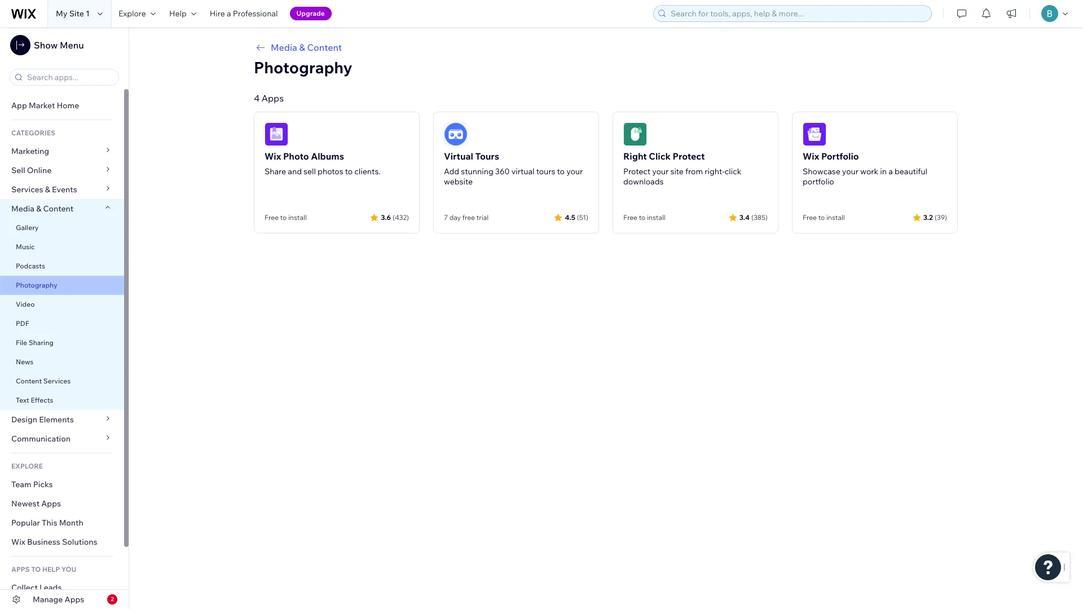 Task type: locate. For each thing, give the bounding box(es) containing it.
content down services & events link
[[43, 204, 74, 214]]

free down downloads at the right of page
[[624, 213, 638, 222]]

1 horizontal spatial photography
[[254, 58, 353, 77]]

2
[[111, 596, 114, 603]]

0 vertical spatial apps
[[262, 93, 284, 104]]

& down services & events
[[36, 204, 41, 214]]

free to install down downloads at the right of page
[[624, 213, 666, 222]]

content down upgrade button
[[307, 42, 342, 53]]

install for albums
[[288, 213, 307, 222]]

1 horizontal spatial &
[[45, 185, 50, 195]]

content down news
[[16, 377, 42, 386]]

sell
[[304, 167, 316, 177]]

file sharing
[[16, 339, 54, 347]]

content
[[307, 42, 342, 53], [43, 204, 74, 214], [16, 377, 42, 386]]

2 horizontal spatial free
[[803, 213, 817, 222]]

3.2
[[924, 213, 934, 222]]

click
[[725, 167, 742, 177]]

free to install down portfolio
[[803, 213, 846, 222]]

downloads
[[624, 177, 664, 187]]

clients.
[[355, 167, 381, 177]]

wix up share
[[265, 151, 281, 162]]

1 vertical spatial media & content link
[[0, 199, 124, 218]]

music
[[16, 243, 35, 251]]

1 vertical spatial a
[[889, 167, 893, 177]]

your inside wix portfolio showcase your work in a beautiful portfolio
[[843, 167, 859, 177]]

photography
[[254, 58, 353, 77], [16, 281, 57, 290]]

1 your from the left
[[567, 167, 583, 177]]

collect leads link
[[0, 579, 124, 598]]

& down upgrade button
[[299, 42, 305, 53]]

1 horizontal spatial free
[[624, 213, 638, 222]]

0 vertical spatial &
[[299, 42, 305, 53]]

to down downloads at the right of page
[[639, 213, 646, 222]]

1 horizontal spatial free to install
[[624, 213, 666, 222]]

add
[[444, 167, 460, 177]]

2 vertical spatial apps
[[65, 595, 84, 605]]

file
[[16, 339, 27, 347]]

3 free from the left
[[803, 213, 817, 222]]

& left events
[[45, 185, 50, 195]]

3 install from the left
[[827, 213, 846, 222]]

1 free from the left
[[265, 213, 279, 222]]

beautiful
[[895, 167, 928, 177]]

2 your from the left
[[653, 167, 669, 177]]

wix photo albums logo image
[[265, 122, 288, 146]]

1 vertical spatial &
[[45, 185, 50, 195]]

(51)
[[577, 213, 589, 222]]

2 horizontal spatial free to install
[[803, 213, 846, 222]]

solutions
[[62, 537, 97, 548]]

day
[[450, 213, 461, 222]]

1 vertical spatial protect
[[624, 167, 651, 177]]

2 horizontal spatial &
[[299, 42, 305, 53]]

show menu button
[[10, 35, 84, 55]]

wix portfolio showcase your work in a beautiful portfolio
[[803, 151, 928, 187]]

your
[[567, 167, 583, 177], [653, 167, 669, 177], [843, 167, 859, 177]]

apps inside 'link'
[[41, 499, 61, 509]]

0 vertical spatial content
[[307, 42, 342, 53]]

show
[[34, 40, 58, 51]]

Search for tools, apps, help & more... field
[[668, 6, 929, 21]]

1 horizontal spatial media & content link
[[254, 41, 959, 54]]

month
[[59, 518, 83, 528]]

2 horizontal spatial content
[[307, 42, 342, 53]]

1 vertical spatial media & content
[[11, 204, 74, 214]]

0 horizontal spatial a
[[227, 8, 231, 19]]

0 horizontal spatial photography
[[16, 281, 57, 290]]

apps right manage
[[65, 595, 84, 605]]

tours
[[476, 151, 500, 162]]

virtual
[[444, 151, 474, 162]]

media
[[271, 42, 297, 53], [11, 204, 34, 214]]

0 horizontal spatial your
[[567, 167, 583, 177]]

0 horizontal spatial wix
[[11, 537, 25, 548]]

Search apps... field
[[24, 69, 115, 85]]

install down downloads at the right of page
[[647, 213, 666, 222]]

apps up this on the left of the page
[[41, 499, 61, 509]]

0 horizontal spatial &
[[36, 204, 41, 214]]

upgrade
[[297, 9, 325, 17]]

1 horizontal spatial protect
[[673, 151, 705, 162]]

1
[[86, 8, 90, 19]]

4.5
[[565, 213, 576, 222]]

2 horizontal spatial apps
[[262, 93, 284, 104]]

0 horizontal spatial apps
[[41, 499, 61, 509]]

photography link
[[0, 276, 124, 295]]

a right hire
[[227, 8, 231, 19]]

install
[[288, 213, 307, 222], [647, 213, 666, 222], [827, 213, 846, 222]]

collect
[[11, 583, 38, 593]]

to down share
[[280, 213, 287, 222]]

gallery
[[16, 224, 39, 232]]

your down "click"
[[653, 167, 669, 177]]

hire
[[210, 8, 225, 19]]

0 vertical spatial media & content
[[271, 42, 342, 53]]

to down portfolio
[[819, 213, 825, 222]]

1 horizontal spatial media & content
[[271, 42, 342, 53]]

wix inside wix photo albums share and sell photos to clients.
[[265, 151, 281, 162]]

media up gallery
[[11, 204, 34, 214]]

free down portfolio
[[803, 213, 817, 222]]

right click protect protect your site from right-click downloads
[[624, 151, 742, 187]]

to inside wix photo albums share and sell photos to clients.
[[345, 167, 353, 177]]

media & content down upgrade button
[[271, 42, 342, 53]]

apps right 4
[[262, 93, 284, 104]]

1 horizontal spatial media
[[271, 42, 297, 53]]

to for wix portfolio
[[819, 213, 825, 222]]

2 free to install from the left
[[624, 213, 666, 222]]

help
[[169, 8, 187, 19]]

to
[[345, 167, 353, 177], [557, 167, 565, 177], [280, 213, 287, 222], [639, 213, 646, 222], [819, 213, 825, 222]]

click
[[649, 151, 671, 162]]

right click protect logo image
[[624, 122, 647, 146]]

pdf
[[16, 320, 29, 328]]

1 install from the left
[[288, 213, 307, 222]]

photography up 4 apps
[[254, 58, 353, 77]]

design elements
[[11, 415, 74, 425]]

2 horizontal spatial install
[[827, 213, 846, 222]]

2 install from the left
[[647, 213, 666, 222]]

4.5 (51)
[[565, 213, 589, 222]]

protect up from
[[673, 151, 705, 162]]

2 vertical spatial content
[[16, 377, 42, 386]]

app
[[11, 100, 27, 111]]

a inside hire a professional link
[[227, 8, 231, 19]]

virtual
[[512, 167, 535, 177]]

2 horizontal spatial your
[[843, 167, 859, 177]]

photos
[[318, 167, 344, 177]]

media & content down services & events
[[11, 204, 74, 214]]

text effects
[[16, 396, 53, 405]]

2 vertical spatial &
[[36, 204, 41, 214]]

in
[[881, 167, 887, 177]]

0 horizontal spatial free
[[265, 213, 279, 222]]

0 horizontal spatial media
[[11, 204, 34, 214]]

to right tours
[[557, 167, 565, 177]]

wix for wix photo albums
[[265, 151, 281, 162]]

install down portfolio
[[827, 213, 846, 222]]

2 free from the left
[[624, 213, 638, 222]]

pdf link
[[0, 314, 124, 334]]

your down portfolio at the right top of the page
[[843, 167, 859, 177]]

7 day free trial
[[444, 213, 489, 222]]

3 free to install from the left
[[803, 213, 846, 222]]

1 vertical spatial media
[[11, 204, 34, 214]]

news
[[16, 358, 34, 366]]

tours
[[537, 167, 556, 177]]

to right photos
[[345, 167, 353, 177]]

apps
[[262, 93, 284, 104], [41, 499, 61, 509], [65, 595, 84, 605]]

services down news link
[[43, 377, 71, 386]]

text
[[16, 396, 29, 405]]

sell online link
[[0, 161, 124, 180]]

virtual tours logo image
[[444, 122, 468, 146]]

protect down right
[[624, 167, 651, 177]]

a right in
[[889, 167, 893, 177]]

services down sell online
[[11, 185, 43, 195]]

free for wix portfolio
[[803, 213, 817, 222]]

popular this month
[[11, 518, 83, 528]]

music link
[[0, 238, 124, 257]]

0 horizontal spatial install
[[288, 213, 307, 222]]

a
[[227, 8, 231, 19], [889, 167, 893, 177]]

1 horizontal spatial install
[[647, 213, 666, 222]]

0 horizontal spatial media & content link
[[0, 199, 124, 218]]

0 horizontal spatial protect
[[624, 167, 651, 177]]

1 horizontal spatial your
[[653, 167, 669, 177]]

help
[[42, 566, 60, 574]]

collect leads
[[11, 583, 62, 593]]

manage
[[33, 595, 63, 605]]

3 your from the left
[[843, 167, 859, 177]]

1 horizontal spatial apps
[[65, 595, 84, 605]]

help button
[[163, 0, 203, 27]]

sell online
[[11, 165, 52, 176]]

1 horizontal spatial wix
[[265, 151, 281, 162]]

this
[[42, 518, 57, 528]]

albums
[[311, 151, 344, 162]]

1 free to install from the left
[[265, 213, 307, 222]]

photography inside sidebar element
[[16, 281, 57, 290]]

website
[[444, 177, 473, 187]]

1 vertical spatial photography
[[16, 281, 57, 290]]

1 horizontal spatial a
[[889, 167, 893, 177]]

4
[[254, 93, 260, 104]]

0 horizontal spatial free to install
[[265, 213, 307, 222]]

free down share
[[265, 213, 279, 222]]

install for protect
[[647, 213, 666, 222]]

free to install down the and
[[265, 213, 307, 222]]

0 horizontal spatial content
[[16, 377, 42, 386]]

media down upgrade button
[[271, 42, 297, 53]]

wix inside wix portfolio showcase your work in a beautiful portfolio
[[803, 151, 820, 162]]

protect
[[673, 151, 705, 162], [624, 167, 651, 177]]

market
[[29, 100, 55, 111]]

explore
[[119, 8, 146, 19]]

2 horizontal spatial wix
[[803, 151, 820, 162]]

show menu
[[34, 40, 84, 51]]

newest apps
[[11, 499, 61, 509]]

photography down podcasts
[[16, 281, 57, 290]]

your right tours
[[567, 167, 583, 177]]

3.2 (39)
[[924, 213, 948, 222]]

1 vertical spatial content
[[43, 204, 74, 214]]

wix down popular
[[11, 537, 25, 548]]

news link
[[0, 353, 124, 372]]

upgrade button
[[290, 7, 332, 20]]

wix business solutions link
[[0, 533, 124, 552]]

hire a professional link
[[203, 0, 285, 27]]

0 horizontal spatial media & content
[[11, 204, 74, 214]]

media inside sidebar element
[[11, 204, 34, 214]]

install down the and
[[288, 213, 307, 222]]

0 vertical spatial a
[[227, 8, 231, 19]]

free to install for click
[[624, 213, 666, 222]]

1 vertical spatial apps
[[41, 499, 61, 509]]

wix up showcase
[[803, 151, 820, 162]]



Task type: vqa. For each thing, say whether or not it's contained in the screenshot.
electronic
no



Task type: describe. For each thing, give the bounding box(es) containing it.
elements
[[39, 415, 74, 425]]

photo
[[283, 151, 309, 162]]

wix photo albums share and sell photos to clients.
[[265, 151, 381, 177]]

(39)
[[935, 213, 948, 222]]

apps for newest apps
[[41, 499, 61, 509]]

popular this month link
[[0, 514, 124, 533]]

virtual tours add stunning 360 virtual tours to your website
[[444, 151, 583, 187]]

effects
[[31, 396, 53, 405]]

0 vertical spatial media & content link
[[254, 41, 959, 54]]

wix business solutions
[[11, 537, 97, 548]]

0 vertical spatial media
[[271, 42, 297, 53]]

apps to help you
[[11, 566, 76, 574]]

you
[[61, 566, 76, 574]]

podcasts
[[16, 262, 45, 270]]

a inside wix portfolio showcase your work in a beautiful portfolio
[[889, 167, 893, 177]]

content services
[[16, 377, 71, 386]]

team picks link
[[0, 475, 124, 495]]

free for right click protect
[[624, 213, 638, 222]]

0 vertical spatial services
[[11, 185, 43, 195]]

free to install for portfolio
[[803, 213, 846, 222]]

picks
[[33, 480, 53, 490]]

services & events
[[11, 185, 77, 195]]

portfolio
[[803, 177, 835, 187]]

work
[[861, 167, 879, 177]]

free to install for photo
[[265, 213, 307, 222]]

3.6 (432)
[[381, 213, 409, 222]]

menu
[[60, 40, 84, 51]]

0 vertical spatial photography
[[254, 58, 353, 77]]

hire a professional
[[210, 8, 278, 19]]

site
[[671, 167, 684, 177]]

leads
[[40, 583, 62, 593]]

content services link
[[0, 372, 124, 391]]

team
[[11, 480, 31, 490]]

wix for wix portfolio
[[803, 151, 820, 162]]

team picks
[[11, 480, 53, 490]]

app market home
[[11, 100, 79, 111]]

popular
[[11, 518, 40, 528]]

newest apps link
[[0, 495, 124, 514]]

7
[[444, 213, 448, 222]]

to for wix photo albums
[[280, 213, 287, 222]]

4 apps
[[254, 93, 284, 104]]

home
[[57, 100, 79, 111]]

portfolio
[[822, 151, 860, 162]]

0 vertical spatial protect
[[673, 151, 705, 162]]

design
[[11, 415, 37, 425]]

apps
[[11, 566, 30, 574]]

wix portfolio logo image
[[803, 122, 827, 146]]

wix inside sidebar element
[[11, 537, 25, 548]]

(432)
[[393, 213, 409, 222]]

apps for 4 apps
[[262, 93, 284, 104]]

communication
[[11, 434, 72, 444]]

newest
[[11, 499, 40, 509]]

sharing
[[29, 339, 54, 347]]

your inside right click protect protect your site from right-click downloads
[[653, 167, 669, 177]]

1 vertical spatial services
[[43, 377, 71, 386]]

to inside virtual tours add stunning 360 virtual tours to your website
[[557, 167, 565, 177]]

video
[[16, 300, 35, 309]]

sell
[[11, 165, 25, 176]]

to for right click protect
[[639, 213, 646, 222]]

free for wix photo albums
[[265, 213, 279, 222]]

design elements link
[[0, 410, 124, 430]]

categories
[[11, 129, 55, 137]]

sidebar element
[[0, 27, 129, 610]]

your inside virtual tours add stunning 360 virtual tours to your website
[[567, 167, 583, 177]]

to
[[31, 566, 41, 574]]

media & content inside sidebar element
[[11, 204, 74, 214]]

manage apps
[[33, 595, 84, 605]]

3.6
[[381, 213, 391, 222]]

apps for manage apps
[[65, 595, 84, 605]]

app market home link
[[0, 96, 124, 115]]

video link
[[0, 295, 124, 314]]

marketing link
[[0, 142, 124, 161]]

install for showcase
[[827, 213, 846, 222]]

(385)
[[752, 213, 768, 222]]

share
[[265, 167, 286, 177]]

events
[[52, 185, 77, 195]]

business
[[27, 537, 60, 548]]

explore
[[11, 462, 43, 471]]

marketing
[[11, 146, 49, 156]]

trial
[[477, 213, 489, 222]]

3.4
[[740, 213, 750, 222]]

free
[[463, 213, 475, 222]]

360
[[496, 167, 510, 177]]

stunning
[[461, 167, 494, 177]]

showcase
[[803, 167, 841, 177]]

from
[[686, 167, 703, 177]]

1 horizontal spatial content
[[43, 204, 74, 214]]

online
[[27, 165, 52, 176]]

services & events link
[[0, 180, 124, 199]]

3.4 (385)
[[740, 213, 768, 222]]



